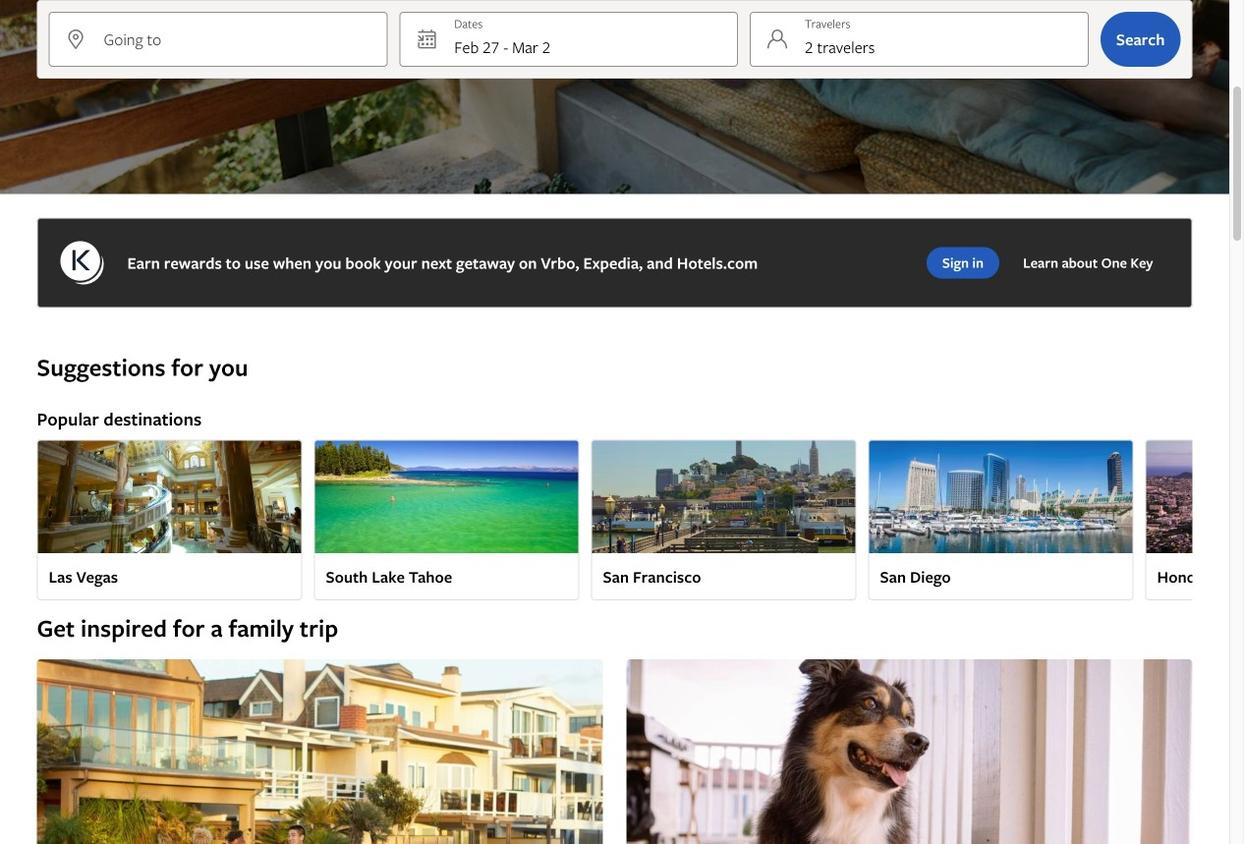 Task type: vqa. For each thing, say whether or not it's contained in the screenshot.
AIR
no



Task type: locate. For each thing, give the bounding box(es) containing it.
next month image
[[1056, 104, 1079, 120]]

march 2024 element
[[777, 147, 1092, 466]]

beach image
[[37, 660, 603, 845]]

san francisco featuring a ferry, a high rise building and skyline image
[[591, 440, 857, 554]]

makiki - lower punchbowl - tantalus showing landscape views, a sunset and a city image
[[1146, 440, 1245, 554]]

application
[[415, 85, 1092, 466]]



Task type: describe. For each thing, give the bounding box(es) containing it.
previous month image
[[428, 104, 451, 120]]

marina district featuring a bay or harbor image
[[869, 440, 1134, 554]]

get inspired for a family trip region
[[25, 613, 1205, 845]]

las vegas featuring interior views image
[[37, 440, 302, 554]]

show next card image
[[1181, 513, 1205, 528]]

wizard region
[[0, 0, 1230, 545]]

february 2024 element
[[415, 147, 730, 420]]

show previous card image
[[25, 513, 49, 528]]

dog image
[[627, 660, 1193, 845]]

emerald bay state park image
[[314, 440, 580, 554]]

application inside wizard "region"
[[415, 85, 1092, 466]]



